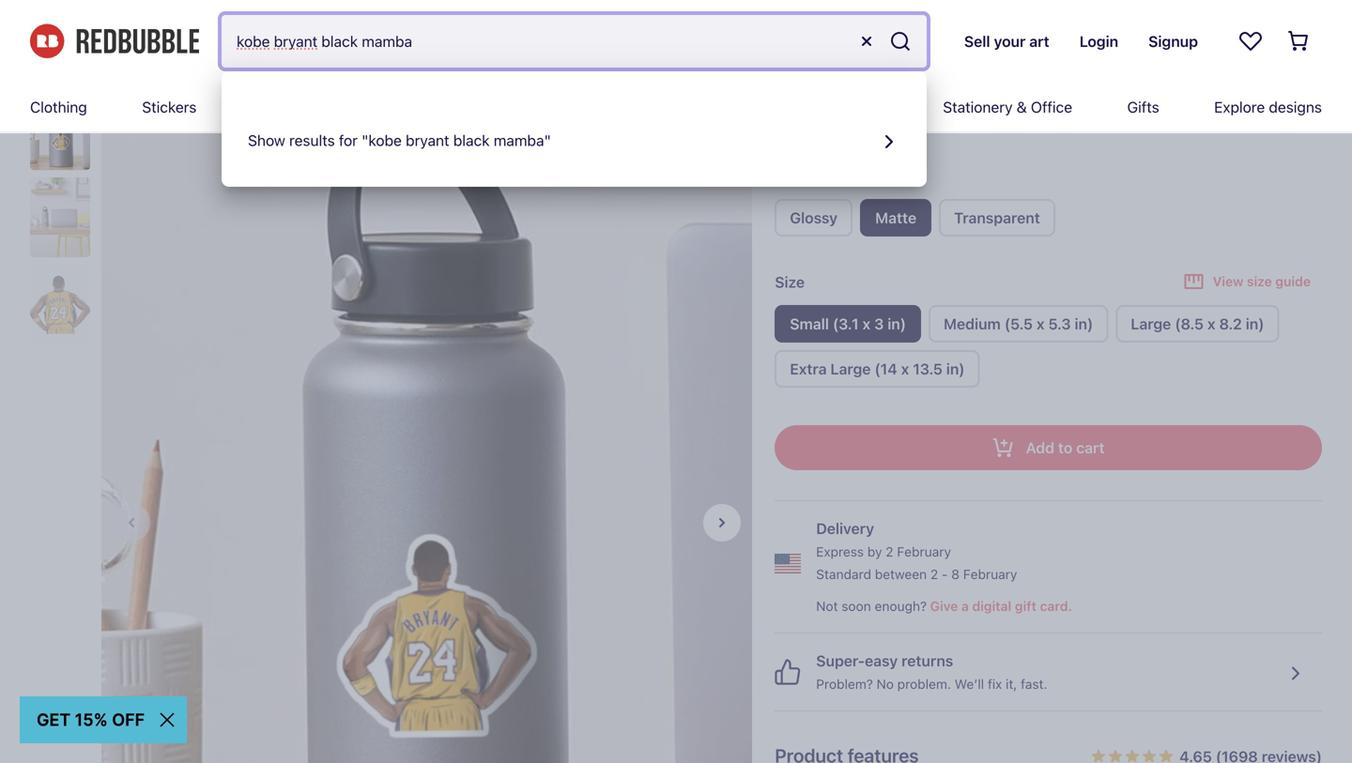 Task type: locate. For each thing, give the bounding box(es) containing it.
clothing link
[[30, 83, 87, 131]]

size option group
[[775, 305, 1322, 395]]

black
[[453, 131, 490, 149]]

gifts link
[[1128, 83, 1160, 131]]

you
[[858, 92, 883, 109], [859, 116, 883, 134]]

february
[[897, 544, 951, 560], [963, 567, 1018, 582]]

buy left 10+
[[887, 116, 913, 134]]

2 left "-"
[[931, 567, 939, 582]]

1 buy from the top
[[887, 92, 912, 109]]

not soon enough? give a digital gift card.
[[816, 599, 1073, 614]]

clothing
[[30, 98, 87, 116]]

fix
[[988, 677, 1002, 692]]

fast.
[[1021, 677, 1048, 692]]

gift
[[1015, 599, 1037, 614]]

0 vertical spatial february
[[897, 544, 951, 560]]

we'll
[[955, 677, 984, 692]]

buy left 4+
[[887, 92, 912, 109]]

2
[[886, 544, 894, 560], [931, 567, 939, 582]]

menu bar
[[30, 83, 1322, 131]]

None field
[[222, 15, 927, 68]]

8
[[952, 567, 960, 582]]

&
[[1017, 98, 1027, 116]]

0 vertical spatial you
[[858, 92, 883, 109]]

10+
[[916, 116, 942, 134]]

give a digital gift card. link
[[927, 595, 1073, 618]]

no
[[877, 677, 894, 692]]

office
[[1031, 98, 1073, 116]]

"kobe
[[362, 131, 402, 149]]

give
[[930, 599, 958, 614]]

delivery
[[816, 520, 874, 538]]

1 horizontal spatial 2
[[931, 567, 939, 582]]

1 vertical spatial you
[[859, 116, 883, 134]]

for
[[339, 131, 358, 149]]

standard
[[816, 567, 872, 582]]

buy
[[887, 92, 912, 109], [887, 116, 913, 134]]

designs
[[1269, 98, 1322, 116]]

results
[[289, 131, 335, 149]]

you left 10+
[[859, 116, 883, 134]]

gifts
[[1128, 98, 1160, 116]]

by
[[868, 544, 882, 560]]

None radio
[[929, 305, 1109, 343]]

february up 'digital'
[[963, 567, 1018, 582]]

menu bar containing clothing
[[30, 83, 1322, 131]]

you left 4+
[[858, 92, 883, 109]]

february up "-"
[[897, 544, 951, 560]]

1 vertical spatial buy
[[887, 116, 913, 134]]

None radio
[[775, 199, 853, 237], [860, 199, 932, 237], [939, 199, 1055, 237], [775, 305, 921, 343], [1116, 305, 1280, 343], [775, 350, 980, 388], [775, 199, 853, 237], [860, 199, 932, 237], [939, 199, 1055, 237], [775, 305, 921, 343], [1116, 305, 1280, 343], [775, 350, 980, 388]]

super-
[[816, 652, 865, 670]]

1 vertical spatial 2
[[931, 567, 939, 582]]

1 vertical spatial february
[[963, 567, 1018, 582]]

explore designs link
[[1215, 83, 1322, 131]]

card.
[[1040, 599, 1073, 614]]

stationery
[[943, 98, 1013, 116]]

2 right 'by'
[[886, 544, 894, 560]]

when
[[818, 92, 854, 109], [818, 116, 855, 134]]

0 vertical spatial 2
[[886, 544, 894, 560]]

0 horizontal spatial february
[[897, 544, 951, 560]]

0 vertical spatial buy
[[887, 92, 912, 109]]



Task type: describe. For each thing, give the bounding box(es) containing it.
show
[[248, 131, 285, 149]]

size
[[775, 273, 805, 291]]

1 vertical spatial when
[[818, 116, 855, 134]]

stationery & office link
[[943, 83, 1073, 131]]

0 vertical spatial when
[[818, 92, 854, 109]]

not
[[816, 599, 838, 614]]

2 buy from the top
[[887, 116, 913, 134]]

Search term search field
[[222, 15, 852, 68]]

stationery & office
[[943, 98, 1073, 116]]

finish
[[775, 170, 817, 188]]

when you buy 4+ when you buy 10+
[[814, 92, 942, 134]]

show results for "kobe bryant black mamba"
[[248, 131, 551, 149]]

1 horizontal spatial february
[[963, 567, 1018, 582]]

stickers link
[[142, 83, 197, 131]]

redbubble logo image
[[30, 24, 199, 58]]

image 1 of 3 group
[[101, 90, 752, 764]]

delivery express by 2 february standard between 2 - 8 february
[[816, 520, 1018, 582]]

enough?
[[875, 599, 927, 614]]

easy
[[865, 652, 898, 670]]

-
[[942, 567, 948, 582]]

a
[[962, 599, 969, 614]]

$4.93
[[775, 53, 838, 79]]

between
[[875, 567, 927, 582]]

finish option group
[[775, 199, 1322, 244]]

problem?
[[816, 677, 873, 692]]

flag of us image
[[775, 551, 801, 577]]

explore
[[1215, 98, 1265, 116]]

digital
[[972, 599, 1012, 614]]

bryant
[[406, 131, 449, 149]]

stickers
[[142, 98, 197, 116]]

problem.
[[898, 677, 951, 692]]

express
[[816, 544, 864, 560]]

0 horizontal spatial 2
[[886, 544, 894, 560]]

returns
[[902, 652, 954, 670]]

soon
[[842, 599, 871, 614]]

it,
[[1006, 677, 1018, 692]]

super-easy returns problem? no problem. we'll fix it, fast.
[[816, 652, 1048, 692]]

4+
[[916, 92, 935, 109]]

mamba"
[[494, 131, 551, 149]]

explore designs
[[1215, 98, 1322, 116]]

none radio inside size option group
[[929, 305, 1109, 343]]



Task type: vqa. For each thing, say whether or not it's contained in the screenshot.
problem.
yes



